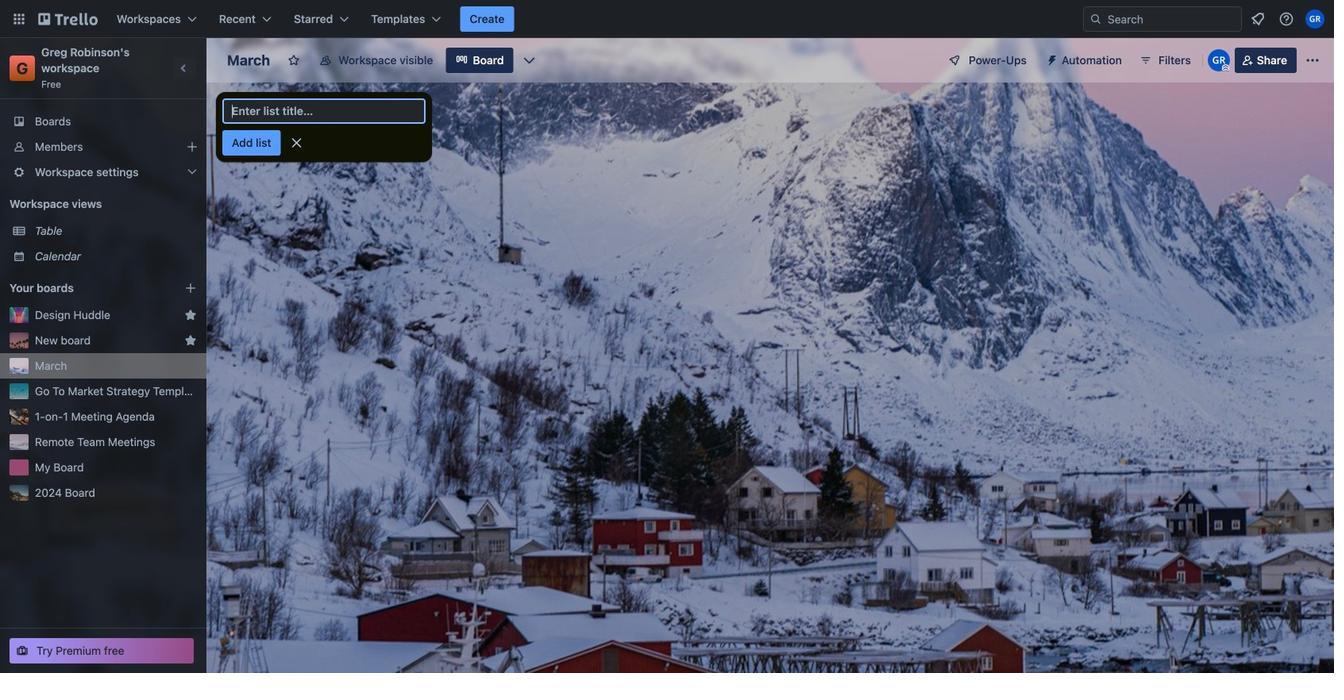 Task type: locate. For each thing, give the bounding box(es) containing it.
workspace navigation collapse icon image
[[173, 57, 195, 79]]

greg robinson (gregrobinson96) image
[[1306, 10, 1325, 29], [1208, 49, 1230, 71]]

open information menu image
[[1279, 11, 1295, 27]]

1 starred icon image from the top
[[184, 309, 197, 322]]

sm image
[[1040, 48, 1062, 70]]

2 starred icon image from the top
[[184, 334, 197, 347]]

customize views image
[[522, 52, 537, 68]]

0 vertical spatial starred icon image
[[184, 309, 197, 322]]

starred icon image
[[184, 309, 197, 322], [184, 334, 197, 347]]

Search field
[[1084, 6, 1242, 32]]

star or unstar board image
[[288, 54, 300, 67]]

1 vertical spatial starred icon image
[[184, 334, 197, 347]]

0 vertical spatial greg robinson (gregrobinson96) image
[[1306, 10, 1325, 29]]

primary element
[[0, 0, 1335, 38]]

your boards with 8 items element
[[10, 279, 160, 298]]

greg robinson (gregrobinson96) image right 'open information menu' icon
[[1306, 10, 1325, 29]]

1 horizontal spatial greg robinson (gregrobinson96) image
[[1306, 10, 1325, 29]]

greg robinson (gregrobinson96) image down search field
[[1208, 49, 1230, 71]]

1 vertical spatial greg robinson (gregrobinson96) image
[[1208, 49, 1230, 71]]



Task type: vqa. For each thing, say whether or not it's contained in the screenshot.
Do
no



Task type: describe. For each thing, give the bounding box(es) containing it.
search image
[[1090, 13, 1103, 25]]

add board image
[[184, 282, 197, 295]]

greg robinson (gregrobinson96) image inside primary element
[[1306, 10, 1325, 29]]

show menu image
[[1305, 52, 1321, 68]]

back to home image
[[38, 6, 98, 32]]

0 notifications image
[[1249, 10, 1268, 29]]

cancel list editing image
[[289, 135, 305, 151]]

Enter list title… text field
[[222, 99, 426, 124]]

this member is an admin of this board. image
[[1222, 64, 1230, 71]]

0 horizontal spatial greg robinson (gregrobinson96) image
[[1208, 49, 1230, 71]]

Board name text field
[[219, 48, 278, 73]]



